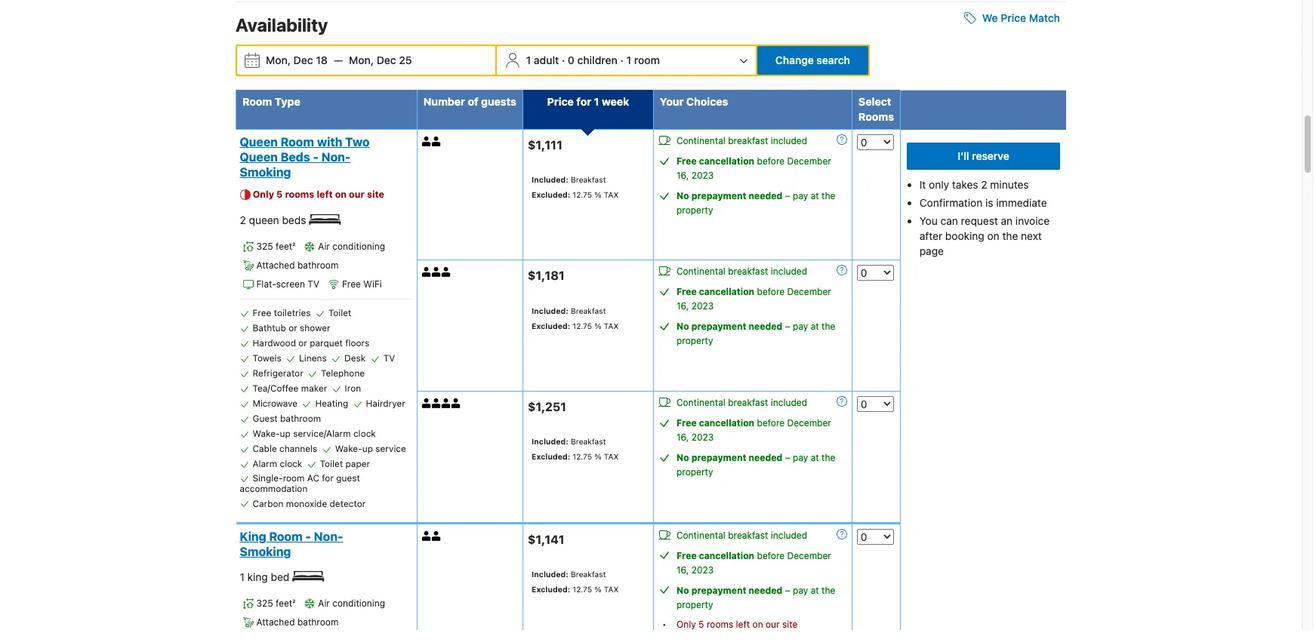 Task type: vqa. For each thing, say whether or not it's contained in the screenshot.
Do flights get cheaper closer to departure? Generally, flight prices are more likely to increase the closer you get to your flight date.
no



Task type: locate. For each thing, give the bounding box(es) containing it.
flat-screen tv
[[256, 279, 320, 290]]

or up the 'linens'
[[299, 338, 307, 349]]

1 vertical spatial room
[[283, 473, 305, 484]]

1 vertical spatial on
[[988, 229, 1000, 242]]

0 vertical spatial tv
[[308, 279, 320, 290]]

service/alarm
[[293, 429, 351, 440]]

3 continental from the top
[[677, 397, 726, 409]]

room inside queen room with two queen beds - non- smoking
[[281, 135, 314, 149]]

room for king
[[269, 530, 303, 544]]

attached bathroom up screen
[[256, 260, 339, 271]]

room left type at left top
[[242, 95, 272, 108]]

attached bathroom down bed
[[256, 617, 339, 629]]

excluded: for $1,181
[[532, 322, 571, 331]]

non-
[[322, 150, 351, 164], [314, 530, 343, 544]]

breakfast for $1,111
[[571, 176, 606, 185]]

5 right • at the bottom of the page
[[699, 619, 704, 631]]

2 feet² from the top
[[276, 598, 296, 610]]

4 needed from the top
[[749, 585, 783, 597]]

0 horizontal spatial clock
[[280, 459, 302, 470]]

1 horizontal spatial or
[[299, 338, 307, 349]]

floors
[[345, 338, 370, 349]]

1 horizontal spatial room
[[634, 53, 660, 66]]

0 vertical spatial queen
[[240, 135, 278, 149]]

3 breakfast from the top
[[571, 438, 606, 447]]

december for more details on meals and payment options image corresponding to $1,181
[[788, 286, 832, 298]]

dec left 25
[[377, 53, 396, 66]]

feet² down beds
[[276, 241, 296, 253]]

0 horizontal spatial wake-
[[253, 429, 280, 440]]

1 left 'week'
[[594, 95, 600, 108]]

3 pay from the top
[[793, 452, 809, 464]]

breakfast for $1,141
[[571, 571, 606, 580]]

2 12.75 from the top
[[573, 322, 592, 331]]

parquet
[[310, 338, 343, 349]]

1 vertical spatial toilet
[[320, 459, 343, 470]]

of
[[468, 95, 479, 108]]

non- down with
[[322, 150, 351, 164]]

for right "ac"
[[322, 473, 334, 484]]

clock down cable channels
[[280, 459, 302, 470]]

1 vertical spatial 2
[[240, 214, 246, 226]]

3 12.75 from the top
[[573, 453, 592, 462]]

%
[[595, 191, 602, 200], [595, 322, 602, 331], [595, 453, 602, 462], [595, 586, 602, 595]]

0 vertical spatial for
[[577, 95, 592, 108]]

air conditioning down king room - non- smoking link
[[318, 598, 385, 610]]

conditioning down king room - non- smoking link
[[333, 598, 385, 610]]

4 included: breakfast excluded: 12.75 % tax from the top
[[532, 571, 619, 595]]

tax for $1,111
[[604, 191, 619, 200]]

prepayment
[[692, 190, 747, 201], [692, 321, 747, 333], [692, 452, 747, 464], [692, 585, 747, 597]]

0 vertical spatial room
[[242, 95, 272, 108]]

1 vertical spatial smoking
[[240, 545, 291, 559]]

4 continental from the top
[[677, 530, 726, 541]]

- right beds on the left top of page
[[313, 150, 319, 164]]

1 vertical spatial attached
[[256, 617, 295, 629]]

breakfast
[[728, 135, 769, 146], [728, 266, 769, 277], [728, 397, 769, 409], [728, 530, 769, 541]]

mon, dec 18 button
[[260, 47, 334, 74]]

0 vertical spatial only 5 rooms left on our site
[[253, 189, 384, 200]]

toilet paper
[[320, 459, 370, 470]]

only 5 rooms left on our site up beds
[[253, 189, 384, 200]]

1
[[526, 53, 531, 66], [627, 53, 632, 66], [594, 95, 600, 108], [240, 571, 245, 584]]

4 included: from the top
[[532, 571, 569, 580]]

1 december from the top
[[788, 155, 832, 167]]

queen left beds on the left top of page
[[240, 150, 278, 164]]

1 vertical spatial for
[[322, 473, 334, 484]]

queen room with two queen beds - non- smoking
[[240, 135, 370, 179]]

3 – pay at the property from the top
[[677, 452, 836, 478]]

3 december from the top
[[788, 418, 832, 429]]

room left "ac"
[[283, 473, 305, 484]]

· right children
[[621, 53, 624, 66]]

12.75 for $1,251
[[573, 453, 592, 462]]

0 horizontal spatial rooms
[[285, 189, 314, 200]]

air up flat-screen tv
[[318, 241, 330, 253]]

2 free cancellation from the top
[[677, 286, 755, 298]]

included: for $1,141
[[532, 571, 569, 580]]

4 no from the top
[[677, 585, 689, 597]]

1 horizontal spatial only 5 rooms left on our site
[[677, 619, 798, 631]]

2 325 feet² from the top
[[256, 598, 296, 610]]

1 horizontal spatial dec
[[377, 53, 396, 66]]

1 horizontal spatial mon,
[[349, 53, 374, 66]]

room
[[242, 95, 272, 108], [281, 135, 314, 149], [269, 530, 303, 544]]

12.75 for $1,111
[[573, 191, 592, 200]]

for inside 'single-room ac for guest accommodation'
[[322, 473, 334, 484]]

wake-
[[253, 429, 280, 440], [335, 444, 362, 455]]

hairdryer
[[366, 398, 405, 410]]

number
[[424, 95, 465, 108]]

rooms right • at the bottom of the page
[[707, 619, 734, 631]]

room up beds on the left top of page
[[281, 135, 314, 149]]

or
[[289, 323, 297, 334], [299, 338, 307, 349]]

room inside king room - non- smoking
[[269, 530, 303, 544]]

0 vertical spatial site
[[367, 189, 384, 200]]

conditioning
[[333, 241, 385, 253], [333, 598, 385, 610]]

immediate
[[997, 196, 1048, 209]]

december for $1,251 more details on meals and payment options image
[[788, 418, 832, 429]]

1 horizontal spatial tv
[[383, 353, 395, 364]]

1 – pay at the property from the top
[[677, 190, 836, 216]]

smoking
[[240, 165, 291, 179], [240, 545, 291, 559]]

– pay at the property
[[677, 190, 836, 216], [677, 321, 836, 347], [677, 452, 836, 478], [677, 585, 836, 611]]

1 included: from the top
[[532, 176, 569, 185]]

before
[[757, 155, 785, 167], [757, 286, 785, 298], [757, 418, 785, 429], [757, 550, 785, 562]]

more details on meals and payment options image
[[837, 265, 848, 276], [837, 396, 848, 407], [837, 529, 848, 540]]

1 feet² from the top
[[276, 241, 296, 253]]

included: breakfast excluded: 12.75 % tax for $1,181
[[532, 307, 619, 331]]

i'll reserve button
[[907, 143, 1061, 170]]

included: breakfast excluded: 12.75 % tax for $1,251
[[532, 438, 619, 462]]

included: breakfast excluded: 12.75 % tax
[[532, 176, 619, 200], [532, 307, 619, 331], [532, 438, 619, 462], [532, 571, 619, 595]]

0 horizontal spatial on
[[335, 189, 347, 200]]

3 included: breakfast excluded: 12.75 % tax from the top
[[532, 438, 619, 462]]

325 down 1 king bed
[[256, 598, 273, 610]]

guests
[[481, 95, 517, 108]]

0 vertical spatial air
[[318, 241, 330, 253]]

1 vertical spatial air conditioning
[[318, 598, 385, 610]]

1 vertical spatial feet²
[[276, 598, 296, 610]]

included: down $1,111
[[532, 176, 569, 185]]

excluded: down $1,141
[[532, 586, 571, 595]]

0 vertical spatial 325
[[256, 241, 273, 253]]

1 % from the top
[[595, 191, 602, 200]]

1 horizontal spatial only
[[677, 619, 696, 631]]

breakfast for $1,181
[[571, 307, 606, 316]]

- down carbon monoxide detector
[[306, 530, 311, 544]]

2 air conditioning from the top
[[318, 598, 385, 610]]

wake- for wake-up service/alarm clock
[[253, 429, 280, 440]]

1 vertical spatial or
[[299, 338, 307, 349]]

0 horizontal spatial mon,
[[266, 53, 291, 66]]

0 vertical spatial smoking
[[240, 165, 291, 179]]

0 vertical spatial on
[[335, 189, 347, 200]]

4 – pay at the property from the top
[[677, 585, 836, 611]]

up up cable channels
[[280, 429, 291, 440]]

room right the king
[[269, 530, 303, 544]]

continental breakfast included
[[677, 135, 808, 146], [677, 266, 808, 277], [677, 397, 808, 409], [677, 530, 808, 541]]

included: breakfast excluded: 12.75 % tax down the $1,251
[[532, 438, 619, 462]]

1 vertical spatial 325
[[256, 598, 273, 610]]

included: down $1,141
[[532, 571, 569, 580]]

wake- down guest at the left bottom of the page
[[253, 429, 280, 440]]

mon, down availability
[[266, 53, 291, 66]]

1 attached from the top
[[256, 260, 295, 271]]

2 more details on meals and payment options image from the top
[[837, 396, 848, 407]]

2 queen from the top
[[240, 150, 278, 164]]

before december 16, 2023
[[677, 155, 832, 181], [677, 286, 832, 312], [677, 418, 832, 443], [677, 550, 832, 576]]

air down king room - non- smoking link
[[318, 598, 330, 610]]

3 included from the top
[[771, 397, 808, 409]]

325 down queen
[[256, 241, 273, 253]]

2 tax from the top
[[604, 322, 619, 331]]

or for shower
[[289, 323, 297, 334]]

1 horizontal spatial -
[[313, 150, 319, 164]]

3 tax from the top
[[604, 453, 619, 462]]

clock up wake-up service
[[353, 429, 376, 440]]

1 before from the top
[[757, 155, 785, 167]]

1 excluded: from the top
[[532, 191, 571, 200]]

1 more details on meals and payment options image from the top
[[837, 265, 848, 276]]

mon, dec 25 button
[[343, 47, 418, 74]]

0 vertical spatial wake-
[[253, 429, 280, 440]]

0 horizontal spatial only 5 rooms left on our site
[[253, 189, 384, 200]]

property
[[677, 204, 714, 216], [677, 336, 714, 347], [677, 467, 714, 478], [677, 600, 714, 611]]

needed
[[749, 190, 783, 201], [749, 321, 783, 333], [749, 452, 783, 464], [749, 585, 783, 597]]

18
[[316, 53, 328, 66]]

cancellation for 3rd more details on meals and payment options image from the top of the page
[[699, 550, 755, 562]]

1 vertical spatial more details on meals and payment options image
[[837, 396, 848, 407]]

1 vertical spatial non-
[[314, 530, 343, 544]]

1 horizontal spatial ·
[[621, 53, 624, 66]]

site
[[367, 189, 384, 200], [783, 619, 798, 631]]

price down 0
[[547, 95, 574, 108]]

1 vertical spatial rooms
[[707, 619, 734, 631]]

price
[[1001, 11, 1027, 24], [547, 95, 574, 108]]

included: down $1,181
[[532, 307, 569, 316]]

occupancy image
[[452, 399, 461, 409], [422, 532, 432, 541], [432, 532, 442, 541]]

2 pay from the top
[[793, 321, 809, 333]]

2 breakfast from the top
[[571, 307, 606, 316]]

325
[[256, 241, 273, 253], [256, 598, 273, 610]]

1 right children
[[627, 53, 632, 66]]

included: down the $1,251
[[532, 438, 569, 447]]

1 vertical spatial only 5 rooms left on our site
[[677, 619, 798, 631]]

4 pay from the top
[[793, 585, 809, 597]]

1 vertical spatial queen
[[240, 150, 278, 164]]

0 horizontal spatial dec
[[294, 53, 313, 66]]

only up queen
[[253, 189, 274, 200]]

1 vertical spatial our
[[766, 619, 780, 631]]

smoking inside king room - non- smoking
[[240, 545, 291, 559]]

excluded: down $1,181
[[532, 322, 571, 331]]

1 vertical spatial price
[[547, 95, 574, 108]]

mon,
[[266, 53, 291, 66], [349, 53, 374, 66]]

mon, right —
[[349, 53, 374, 66]]

request
[[961, 214, 998, 227]]

2 – pay at the property from the top
[[677, 321, 836, 347]]

room up your
[[634, 53, 660, 66]]

0 horizontal spatial only
[[253, 189, 274, 200]]

2 attached bathroom from the top
[[256, 617, 339, 629]]

3 before from the top
[[757, 418, 785, 429]]

1 cancellation from the top
[[699, 155, 755, 167]]

2 december from the top
[[788, 286, 832, 298]]

toilet up the guest at the left bottom of page
[[320, 459, 343, 470]]

0 vertical spatial toilet
[[329, 308, 352, 319]]

or for parquet
[[299, 338, 307, 349]]

4 december from the top
[[788, 550, 832, 562]]

1 horizontal spatial wake-
[[335, 444, 362, 455]]

smoking down the king
[[240, 545, 291, 559]]

1 vertical spatial left
[[736, 619, 750, 631]]

included: breakfast excluded: 12.75 % tax down $1,141
[[532, 571, 619, 595]]

wifi
[[364, 279, 382, 290]]

on
[[335, 189, 347, 200], [988, 229, 1000, 242], [753, 619, 763, 631]]

2 included: from the top
[[532, 307, 569, 316]]

wake- up toilet paper
[[335, 444, 362, 455]]

4 – from the top
[[785, 585, 791, 597]]

0 vertical spatial non-
[[322, 150, 351, 164]]

1 no from the top
[[677, 190, 689, 201]]

0 vertical spatial attached bathroom
[[256, 260, 339, 271]]

no for 3rd more details on meals and payment options image from the top of the page
[[677, 585, 689, 597]]

0 vertical spatial -
[[313, 150, 319, 164]]

1 horizontal spatial 5
[[699, 619, 704, 631]]

air
[[318, 241, 330, 253], [318, 598, 330, 610]]

excluded: for $1,251
[[532, 453, 571, 462]]

for left 'week'
[[577, 95, 592, 108]]

1 vertical spatial wake-
[[335, 444, 362, 455]]

your
[[660, 95, 684, 108]]

2 horizontal spatial on
[[988, 229, 1000, 242]]

2 included: breakfast excluded: 12.75 % tax from the top
[[532, 307, 619, 331]]

4 tax from the top
[[604, 586, 619, 595]]

2023
[[692, 170, 714, 181], [692, 301, 714, 312], [692, 432, 714, 443], [692, 565, 714, 576]]

room inside button
[[634, 53, 660, 66]]

included: breakfast excluded: 12.75 % tax down $1,111
[[532, 176, 619, 200]]

1 vertical spatial only
[[677, 619, 696, 631]]

only 5 rooms left on our site
[[253, 189, 384, 200], [677, 619, 798, 631]]

3 needed from the top
[[749, 452, 783, 464]]

1 horizontal spatial up
[[362, 444, 373, 455]]

1 left the "king"
[[240, 571, 245, 584]]

1 horizontal spatial rooms
[[707, 619, 734, 631]]

4 cancellation from the top
[[699, 550, 755, 562]]

2 smoking from the top
[[240, 545, 291, 559]]

1 horizontal spatial site
[[783, 619, 798, 631]]

tv right screen
[[308, 279, 320, 290]]

more details on meals and payment options image
[[837, 134, 848, 145]]

2 vertical spatial room
[[269, 530, 303, 544]]

non- inside queen room with two queen beds - non- smoking
[[322, 150, 351, 164]]

excluded:
[[532, 191, 571, 200], [532, 322, 571, 331], [532, 453, 571, 462], [532, 586, 571, 595]]

no for $1,251 more details on meals and payment options image
[[677, 452, 689, 464]]

included: for $1,181
[[532, 307, 569, 316]]

feet² down bed
[[276, 598, 296, 610]]

325 feet²
[[256, 241, 296, 253], [256, 598, 296, 610]]

price inside we price match dropdown button
[[1001, 11, 1027, 24]]

breakfast
[[571, 176, 606, 185], [571, 307, 606, 316], [571, 438, 606, 447], [571, 571, 606, 580]]

1 vertical spatial up
[[362, 444, 373, 455]]

toilet
[[329, 308, 352, 319], [320, 459, 343, 470]]

1 breakfast from the top
[[571, 176, 606, 185]]

0 vertical spatial 5
[[277, 189, 283, 200]]

% for $1,111
[[595, 191, 602, 200]]

tax for $1,251
[[604, 453, 619, 462]]

page
[[920, 245, 944, 257]]

325 feet² down bed
[[256, 598, 296, 610]]

2 attached from the top
[[256, 617, 295, 629]]

1 left adult
[[526, 53, 531, 66]]

only 5 rooms left on our site right • at the bottom of the page
[[677, 619, 798, 631]]

or down "toiletries"
[[289, 323, 297, 334]]

cancellation for more details on meals and payment options image corresponding to $1,181
[[699, 286, 755, 298]]

5 up 2 queen beds on the left top
[[277, 189, 283, 200]]

3 % from the top
[[595, 453, 602, 462]]

0 vertical spatial or
[[289, 323, 297, 334]]

occupancy image
[[422, 136, 432, 146], [432, 136, 442, 146], [422, 268, 432, 277], [432, 268, 442, 277], [442, 268, 452, 277], [422, 399, 432, 409], [432, 399, 442, 409], [442, 399, 452, 409]]

1 horizontal spatial our
[[766, 619, 780, 631]]

2 % from the top
[[595, 322, 602, 331]]

12.75 for $1,181
[[573, 322, 592, 331]]

0 horizontal spatial 5
[[277, 189, 283, 200]]

2
[[982, 178, 988, 191], [240, 214, 246, 226]]

smoking down beds on the left top of page
[[240, 165, 291, 179]]

4 % from the top
[[595, 586, 602, 595]]

1 vertical spatial air
[[318, 598, 330, 610]]

attached down bed
[[256, 617, 295, 629]]

for
[[577, 95, 592, 108], [322, 473, 334, 484]]

4 excluded: from the top
[[532, 586, 571, 595]]

2 excluded: from the top
[[532, 322, 571, 331]]

only right • at the bottom of the page
[[677, 619, 696, 631]]

1 vertical spatial -
[[306, 530, 311, 544]]

2 up is
[[982, 178, 988, 191]]

only
[[253, 189, 274, 200], [677, 619, 696, 631]]

0 vertical spatial only
[[253, 189, 274, 200]]

dec left 18
[[294, 53, 313, 66]]

tv right desk
[[383, 353, 395, 364]]

bathroom
[[298, 260, 339, 271], [280, 413, 321, 425], [298, 617, 339, 629]]

channels
[[280, 444, 317, 455]]

1 horizontal spatial for
[[577, 95, 592, 108]]

rooms up beds
[[285, 189, 314, 200]]

non- down detector
[[314, 530, 343, 544]]

1 vertical spatial conditioning
[[333, 598, 385, 610]]

2 vertical spatial more details on meals and payment options image
[[837, 529, 848, 540]]

wake-up service/alarm clock
[[253, 429, 376, 440]]

3 no from the top
[[677, 452, 689, 464]]

0 horizontal spatial left
[[317, 189, 333, 200]]

1 smoking from the top
[[240, 165, 291, 179]]

no for more details on meals and payment options image corresponding to $1,181
[[677, 321, 689, 333]]

included
[[771, 135, 808, 146], [771, 266, 808, 277], [771, 397, 808, 409], [771, 530, 808, 541]]

· left 0
[[562, 53, 565, 66]]

325 feet² down 2 queen beds on the left top
[[256, 241, 296, 253]]

excluded: down the $1,251
[[532, 453, 571, 462]]

0 vertical spatial clock
[[353, 429, 376, 440]]

queen room with two queen beds - non- smoking link
[[240, 134, 409, 180]]

pay
[[793, 190, 809, 201], [793, 321, 809, 333], [793, 452, 809, 464], [793, 585, 809, 597]]

3 excluded: from the top
[[532, 453, 571, 462]]

0 vertical spatial 2
[[982, 178, 988, 191]]

excluded: down $1,111
[[532, 191, 571, 200]]

1 2023 from the top
[[692, 170, 714, 181]]

queen down 'room type'
[[240, 135, 278, 149]]

conditioning up free wifi at the top of the page
[[333, 241, 385, 253]]

up for service
[[362, 444, 373, 455]]

% for $1,141
[[595, 586, 602, 595]]

- inside queen room with two queen beds - non- smoking
[[313, 150, 319, 164]]

3 breakfast from the top
[[728, 397, 769, 409]]

2 no from the top
[[677, 321, 689, 333]]

excluded: for $1,141
[[532, 586, 571, 595]]

i'll reserve
[[958, 149, 1010, 162]]

0 vertical spatial more details on meals and payment options image
[[837, 265, 848, 276]]

0 vertical spatial 325 feet²
[[256, 241, 296, 253]]

1 horizontal spatial 2
[[982, 178, 988, 191]]

included: breakfast excluded: 12.75 % tax down $1,181
[[532, 307, 619, 331]]

0 horizontal spatial price
[[547, 95, 574, 108]]

1 vertical spatial room
[[281, 135, 314, 149]]

0 horizontal spatial for
[[322, 473, 334, 484]]

bed
[[271, 571, 290, 584]]

0 vertical spatial conditioning
[[333, 241, 385, 253]]

0 vertical spatial price
[[1001, 11, 1027, 24]]

0 horizontal spatial up
[[280, 429, 291, 440]]

2 air from the top
[[318, 598, 330, 610]]

air conditioning up free wifi at the top of the page
[[318, 241, 385, 253]]

with
[[317, 135, 343, 149]]

0 vertical spatial up
[[280, 429, 291, 440]]

queen
[[249, 214, 279, 226]]

king
[[247, 571, 268, 584]]

1 325 feet² from the top
[[256, 241, 296, 253]]

included: for $1,251
[[532, 438, 569, 447]]

breakfast for $1,251
[[571, 438, 606, 447]]

0 vertical spatial feet²
[[276, 241, 296, 253]]

2 left queen
[[240, 214, 246, 226]]

2 no prepayment needed from the top
[[677, 321, 783, 333]]

attached up flat-
[[256, 260, 295, 271]]

0 vertical spatial our
[[349, 189, 365, 200]]

1 included: breakfast excluded: 12.75 % tax from the top
[[532, 176, 619, 200]]

1 vertical spatial attached bathroom
[[256, 617, 339, 629]]

up up paper
[[362, 444, 373, 455]]

excluded: for $1,111
[[532, 191, 571, 200]]

the
[[822, 190, 836, 201], [1003, 229, 1019, 242], [822, 321, 836, 333], [822, 452, 836, 464], [822, 585, 836, 597]]

toilet up shower
[[329, 308, 352, 319]]

price right we
[[1001, 11, 1027, 24]]

room for queen
[[281, 135, 314, 149]]

next
[[1021, 229, 1042, 242]]



Task type: describe. For each thing, give the bounding box(es) containing it.
•
[[663, 619, 667, 631]]

3 prepayment from the top
[[692, 452, 747, 464]]

linens
[[299, 353, 327, 364]]

room inside 'single-room ac for guest accommodation'
[[283, 473, 305, 484]]

flat-
[[256, 279, 276, 290]]

1 prepayment from the top
[[692, 190, 747, 201]]

4 no prepayment needed from the top
[[677, 585, 783, 597]]

1 no prepayment needed from the top
[[677, 190, 783, 201]]

2 before from the top
[[757, 286, 785, 298]]

king room - non- smoking link
[[240, 529, 409, 559]]

2 – from the top
[[785, 321, 791, 333]]

—
[[334, 53, 343, 66]]

0
[[568, 53, 575, 66]]

included: breakfast excluded: 12.75 % tax for $1,111
[[532, 176, 619, 200]]

paper
[[346, 459, 370, 470]]

1 king bed
[[240, 571, 292, 584]]

cable
[[253, 444, 277, 455]]

2 2023 from the top
[[692, 301, 714, 312]]

toilet for toilet
[[329, 308, 352, 319]]

included: breakfast excluded: 12.75 % tax for $1,141
[[532, 571, 619, 595]]

2 included from the top
[[771, 266, 808, 277]]

free toiletries
[[253, 308, 311, 319]]

4 continental breakfast included from the top
[[677, 530, 808, 541]]

1 vertical spatial site
[[783, 619, 798, 631]]

service
[[376, 444, 406, 455]]

maker
[[301, 383, 327, 395]]

1 vertical spatial bathroom
[[280, 413, 321, 425]]

single-
[[253, 473, 283, 484]]

iron
[[345, 383, 361, 395]]

select
[[859, 95, 892, 108]]

2 continental breakfast included from the top
[[677, 266, 808, 277]]

0 vertical spatial left
[[317, 189, 333, 200]]

2 property from the top
[[677, 336, 714, 347]]

1 · from the left
[[562, 53, 565, 66]]

december for more details on meals and payment options icon
[[788, 155, 832, 167]]

type
[[275, 95, 300, 108]]

match
[[1029, 11, 1061, 24]]

3 no prepayment needed from the top
[[677, 452, 783, 464]]

no for more details on meals and payment options icon
[[677, 190, 689, 201]]

0 horizontal spatial our
[[349, 189, 365, 200]]

2 16, from the top
[[677, 301, 689, 312]]

1 continental breakfast included from the top
[[677, 135, 808, 146]]

4 2023 from the top
[[692, 565, 714, 576]]

2 at from the top
[[811, 321, 819, 333]]

guest
[[336, 473, 360, 484]]

12.75 for $1,141
[[573, 586, 592, 595]]

only
[[929, 178, 950, 191]]

monoxide
[[286, 498, 327, 510]]

we price match button
[[958, 4, 1067, 31]]

beds
[[282, 214, 306, 226]]

1 16, from the top
[[677, 170, 689, 181]]

2 · from the left
[[621, 53, 624, 66]]

tax for $1,181
[[604, 322, 619, 331]]

1 at from the top
[[811, 190, 819, 201]]

3 property from the top
[[677, 467, 714, 478]]

king
[[240, 530, 266, 544]]

1 queen from the top
[[240, 135, 278, 149]]

4 prepayment from the top
[[692, 585, 747, 597]]

1 breakfast from the top
[[728, 135, 769, 146]]

takes
[[952, 178, 979, 191]]

3 at from the top
[[811, 452, 819, 464]]

king room - non- smoking
[[240, 530, 343, 559]]

25
[[399, 53, 412, 66]]

hardwood or parquet floors
[[253, 338, 370, 349]]

1 adult · 0 children · 1 room button
[[498, 46, 755, 75]]

4 breakfast from the top
[[728, 530, 769, 541]]

1 included from the top
[[771, 135, 808, 146]]

on inside it only takes 2 minutes confirmation is immediate you can request an invoice after booking on the next page
[[988, 229, 1000, 242]]

bathtub
[[253, 323, 286, 334]]

4 16, from the top
[[677, 565, 689, 576]]

4 at from the top
[[811, 585, 819, 597]]

1 pay from the top
[[793, 190, 809, 201]]

toiletries
[[274, 308, 311, 319]]

tea/coffee maker
[[253, 383, 327, 395]]

heating
[[315, 398, 348, 410]]

3 continental breakfast included from the top
[[677, 397, 808, 409]]

- inside king room - non- smoking
[[306, 530, 311, 544]]

december for 3rd more details on meals and payment options image from the top of the page
[[788, 550, 832, 562]]

free wifi
[[342, 279, 382, 290]]

2 breakfast from the top
[[728, 266, 769, 277]]

wake-up service
[[335, 444, 406, 455]]

guest bathroom
[[253, 413, 321, 425]]

1 325 from the top
[[256, 241, 273, 253]]

search
[[817, 53, 851, 66]]

4 free cancellation from the top
[[677, 550, 755, 562]]

towels
[[253, 353, 282, 364]]

alarm
[[253, 459, 277, 470]]

refrigerator
[[253, 368, 303, 379]]

1 dec from the left
[[294, 53, 313, 66]]

guest
[[253, 413, 278, 425]]

3 2023 from the top
[[692, 432, 714, 443]]

4 before december 16, 2023 from the top
[[677, 550, 832, 576]]

beds
[[281, 150, 310, 164]]

0 vertical spatial bathroom
[[298, 260, 339, 271]]

accommodation
[[240, 483, 308, 495]]

adult
[[534, 53, 559, 66]]

2 mon, from the left
[[349, 53, 374, 66]]

the inside it only takes 2 minutes confirmation is immediate you can request an invoice after booking on the next page
[[1003, 229, 1019, 242]]

2 needed from the top
[[749, 321, 783, 333]]

cancellation for more details on meals and payment options icon
[[699, 155, 755, 167]]

% for $1,251
[[595, 453, 602, 462]]

1 continental from the top
[[677, 135, 726, 146]]

change search
[[776, 53, 851, 66]]

2 before december 16, 2023 from the top
[[677, 286, 832, 312]]

it
[[920, 178, 926, 191]]

select rooms
[[859, 95, 894, 123]]

single-room ac for guest accommodation
[[240, 473, 360, 495]]

3 before december 16, 2023 from the top
[[677, 418, 832, 443]]

more details on meals and payment options image for $1,181
[[837, 265, 848, 276]]

2 prepayment from the top
[[692, 321, 747, 333]]

you
[[920, 214, 938, 227]]

tea/coffee
[[253, 383, 299, 395]]

choices
[[687, 95, 729, 108]]

$1,251
[[528, 400, 567, 414]]

1 horizontal spatial clock
[[353, 429, 376, 440]]

2 queen beds
[[240, 214, 309, 226]]

mon, dec 18 — mon, dec 25
[[266, 53, 412, 66]]

1 property from the top
[[677, 204, 714, 216]]

1 adult · 0 children · 1 room
[[526, 53, 660, 66]]

ac
[[307, 473, 320, 484]]

cancellation for $1,251 more details on meals and payment options image
[[699, 418, 755, 429]]

4 before from the top
[[757, 550, 785, 562]]

confirmation
[[920, 196, 983, 209]]

$1,111
[[528, 138, 563, 151]]

children
[[578, 53, 618, 66]]

3 – from the top
[[785, 452, 791, 464]]

0 horizontal spatial tv
[[308, 279, 320, 290]]

smoking inside queen room with two queen beds - non- smoking
[[240, 165, 291, 179]]

2 vertical spatial bathroom
[[298, 617, 339, 629]]

1 before december 16, 2023 from the top
[[677, 155, 832, 181]]

minutes
[[991, 178, 1029, 191]]

2 inside it only takes 2 minutes confirmation is immediate you can request an invoice after booking on the next page
[[982, 178, 988, 191]]

telephone
[[321, 368, 365, 379]]

3 16, from the top
[[677, 432, 689, 443]]

2 continental from the top
[[677, 266, 726, 277]]

1 air conditioning from the top
[[318, 241, 385, 253]]

desk
[[345, 353, 366, 364]]

alarm clock
[[253, 459, 302, 470]]

3 more details on meals and payment options image from the top
[[837, 529, 848, 540]]

price for 1 week
[[547, 95, 630, 108]]

detector
[[330, 498, 366, 510]]

wake- for wake-up service
[[335, 444, 362, 455]]

is
[[986, 196, 994, 209]]

1 needed from the top
[[749, 190, 783, 201]]

1 mon, from the left
[[266, 53, 291, 66]]

% for $1,181
[[595, 322, 602, 331]]

non- inside king room - non- smoking
[[314, 530, 343, 544]]

room type
[[242, 95, 300, 108]]

week
[[602, 95, 630, 108]]

4 included from the top
[[771, 530, 808, 541]]

tax for $1,141
[[604, 586, 619, 595]]

up for service/alarm
[[280, 429, 291, 440]]

1 attached bathroom from the top
[[256, 260, 339, 271]]

carbon
[[253, 498, 284, 510]]

shower
[[300, 323, 331, 334]]

booking
[[946, 229, 985, 242]]

invoice
[[1016, 214, 1050, 227]]

2 325 from the top
[[256, 598, 273, 610]]

3 free cancellation from the top
[[677, 418, 755, 429]]

included: for $1,111
[[532, 176, 569, 185]]

1 conditioning from the top
[[333, 241, 385, 253]]

2 vertical spatial on
[[753, 619, 763, 631]]

1 vertical spatial tv
[[383, 353, 395, 364]]

1 air from the top
[[318, 241, 330, 253]]

toilet for toilet paper
[[320, 459, 343, 470]]

change
[[776, 53, 814, 66]]

carbon monoxide detector
[[253, 498, 366, 510]]

1 free cancellation from the top
[[677, 155, 755, 167]]

0 horizontal spatial 2
[[240, 214, 246, 226]]

cable channels
[[253, 444, 317, 455]]

$1,141
[[528, 533, 565, 546]]

4 property from the top
[[677, 600, 714, 611]]

1 – from the top
[[785, 190, 791, 201]]

2 conditioning from the top
[[333, 598, 385, 610]]

number of guests
[[424, 95, 517, 108]]

rooms
[[859, 110, 894, 123]]

0 vertical spatial rooms
[[285, 189, 314, 200]]

hardwood
[[253, 338, 296, 349]]

$1,181
[[528, 269, 565, 282]]

microwave
[[253, 398, 298, 410]]

more details on meals and payment options image for $1,251
[[837, 396, 848, 407]]

2 dec from the left
[[377, 53, 396, 66]]

1 vertical spatial clock
[[280, 459, 302, 470]]

1 vertical spatial 5
[[699, 619, 704, 631]]



